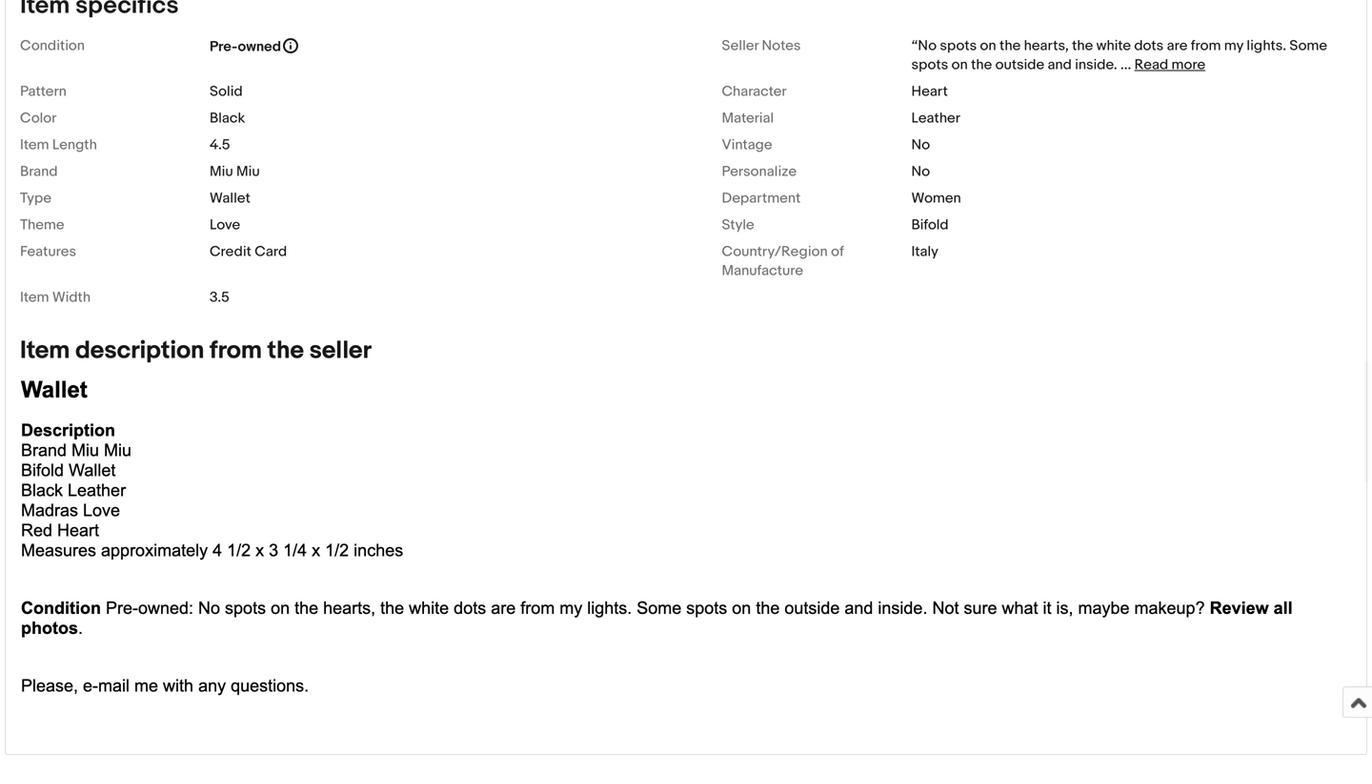 Task type: locate. For each thing, give the bounding box(es) containing it.
1 no from the top
[[912, 136, 931, 153]]

are
[[1167, 37, 1188, 54]]

the left outside
[[971, 56, 993, 73]]

1 vertical spatial on
[[952, 56, 968, 73]]

0 vertical spatial item
[[20, 136, 49, 153]]

0 horizontal spatial from
[[210, 336, 262, 365]]

color
[[20, 109, 57, 127]]

1 vertical spatial no
[[912, 163, 931, 180]]

from down the 3.5 at the left of page
[[210, 336, 262, 365]]

credit card
[[210, 243, 287, 260]]

1 vertical spatial spots
[[912, 56, 949, 73]]

spots down "no in the top right of the page
[[912, 56, 949, 73]]

0 horizontal spatial on
[[952, 56, 968, 73]]

on up leather
[[952, 56, 968, 73]]

from up more
[[1191, 37, 1222, 54]]

3 item from the top
[[20, 336, 70, 365]]

miu down 4.5
[[210, 163, 233, 180]]

from
[[1191, 37, 1222, 54], [210, 336, 262, 365]]

from inside "no spots on the hearts, the white dots are from my lights. some spots on the outside and inside. ...
[[1191, 37, 1222, 54]]

the
[[1000, 37, 1021, 54], [1073, 37, 1094, 54], [971, 56, 993, 73], [268, 336, 304, 365]]

item for item description from the seller
[[20, 336, 70, 365]]

black
[[210, 109, 245, 127]]

personalize
[[722, 163, 797, 180]]

description
[[75, 336, 204, 365]]

on
[[981, 37, 997, 54], [952, 56, 968, 73]]

0 vertical spatial on
[[981, 37, 997, 54]]

bifold
[[912, 216, 949, 233]]

"no
[[912, 37, 937, 54]]

0 vertical spatial from
[[1191, 37, 1222, 54]]

1 horizontal spatial on
[[981, 37, 997, 54]]

item for item length
[[20, 136, 49, 153]]

length
[[52, 136, 97, 153]]

lights.
[[1247, 37, 1287, 54]]

2 miu from the left
[[236, 163, 260, 180]]

spots right "no in the top right of the page
[[940, 37, 977, 54]]

item width
[[20, 289, 91, 306]]

card
[[255, 243, 287, 260]]

manufacture
[[722, 262, 804, 279]]

item
[[20, 136, 49, 153], [20, 289, 49, 306], [20, 336, 70, 365]]

4.5
[[210, 136, 230, 153]]

1 horizontal spatial miu
[[236, 163, 260, 180]]

0 vertical spatial spots
[[940, 37, 977, 54]]

item length
[[20, 136, 97, 153]]

item down 'color' on the left top of the page
[[20, 136, 49, 153]]

0 horizontal spatial miu
[[210, 163, 233, 180]]

style
[[722, 216, 755, 233]]

2 no from the top
[[912, 163, 931, 180]]

...
[[1121, 56, 1132, 73]]

no up women
[[912, 163, 931, 180]]

item down item width
[[20, 336, 70, 365]]

on up outside
[[981, 37, 997, 54]]

1 horizontal spatial from
[[1191, 37, 1222, 54]]

1 vertical spatial item
[[20, 289, 49, 306]]

2 item from the top
[[20, 289, 49, 306]]

width
[[52, 289, 91, 306]]

spots
[[940, 37, 977, 54], [912, 56, 949, 73]]

features
[[20, 243, 76, 260]]

1 item from the top
[[20, 136, 49, 153]]

material
[[722, 109, 774, 127]]

character
[[722, 83, 787, 100]]

owned
[[238, 38, 281, 55]]

2 vertical spatial item
[[20, 336, 70, 365]]

condition
[[20, 37, 85, 54]]

country/region of manufacture
[[722, 243, 844, 279]]

0 vertical spatial no
[[912, 136, 931, 153]]

miu up wallet
[[236, 163, 260, 180]]

no down leather
[[912, 136, 931, 153]]

1 vertical spatial from
[[210, 336, 262, 365]]

hearts,
[[1024, 37, 1069, 54]]

no
[[912, 136, 931, 153], [912, 163, 931, 180]]

notes
[[762, 37, 801, 54]]

and
[[1048, 56, 1072, 73]]

the up inside.
[[1073, 37, 1094, 54]]

miu
[[210, 163, 233, 180], [236, 163, 260, 180]]

item left width
[[20, 289, 49, 306]]

theme
[[20, 216, 64, 233]]



Task type: vqa. For each thing, say whether or not it's contained in the screenshot.
Item Length's Item
yes



Task type: describe. For each thing, give the bounding box(es) containing it.
item for item width
[[20, 289, 49, 306]]

the left seller
[[268, 336, 304, 365]]

dots
[[1135, 37, 1164, 54]]

seller
[[310, 336, 372, 365]]

leather
[[912, 109, 961, 127]]

item description from the seller
[[20, 336, 372, 365]]

more
[[1172, 56, 1206, 73]]

white
[[1097, 37, 1132, 54]]

read
[[1135, 56, 1169, 73]]

3.5
[[210, 289, 230, 306]]

department
[[722, 190, 801, 207]]

read more
[[1135, 56, 1206, 73]]

1 miu from the left
[[210, 163, 233, 180]]

pre-
[[210, 38, 238, 55]]

credit
[[210, 243, 252, 260]]

type
[[20, 190, 52, 207]]

brand
[[20, 163, 58, 180]]

read more button
[[1135, 56, 1206, 73]]

country/region
[[722, 243, 828, 260]]

vintage
[[722, 136, 773, 153]]

italy
[[912, 243, 939, 260]]

women
[[912, 190, 962, 207]]

seller notes
[[722, 37, 801, 54]]

inside.
[[1075, 56, 1118, 73]]

pre-owned
[[210, 38, 281, 55]]

the up outside
[[1000, 37, 1021, 54]]

"no spots on the hearts, the white dots are from my lights. some spots on the outside and inside. ...
[[912, 37, 1328, 73]]

no for vintage
[[912, 136, 931, 153]]

of
[[831, 243, 844, 260]]

some
[[1290, 37, 1328, 54]]

pattern
[[20, 83, 67, 100]]

wallet
[[210, 190, 251, 207]]

heart
[[912, 83, 948, 100]]

my
[[1225, 37, 1244, 54]]

outside
[[996, 56, 1045, 73]]

no for personalize
[[912, 163, 931, 180]]

solid
[[210, 83, 243, 100]]

seller
[[722, 37, 759, 54]]

miu miu
[[210, 163, 260, 180]]

love
[[210, 216, 240, 233]]



